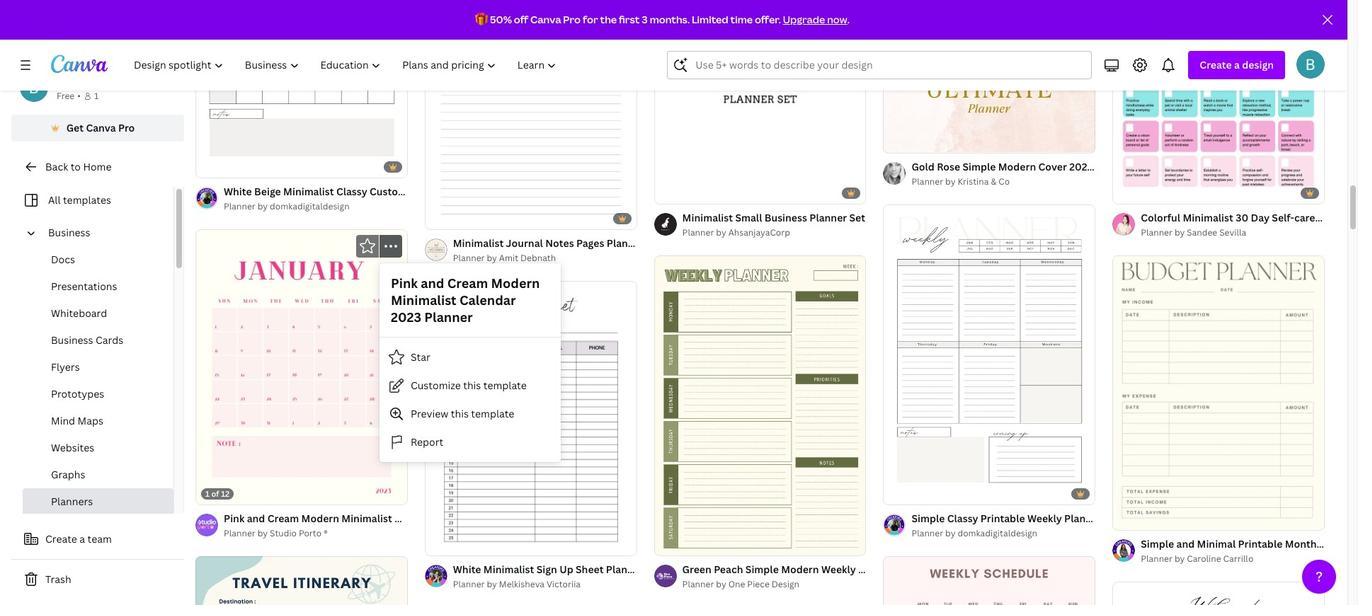Task type: describe. For each thing, give the bounding box(es) containing it.
create a design button
[[1188, 51, 1285, 79]]

create a team
[[45, 532, 112, 546]]

white beige minimalist classy customizable monthly calendar link
[[224, 184, 524, 200]]

for
[[583, 13, 598, 26]]

modern for pink and cream modern minimalist calendar 2023 planner
[[491, 275, 540, 292]]

piece
[[747, 578, 770, 590]]

trash
[[45, 573, 71, 586]]

budge
[[1328, 537, 1358, 551]]

simple inside green peach simple modern weekly planner planner by one piece design
[[745, 563, 779, 576]]

offer.
[[755, 13, 781, 26]]

free
[[57, 90, 75, 102]]

up
[[559, 563, 573, 576]]

report button
[[380, 428, 561, 457]]

create for create a team
[[45, 532, 77, 546]]

time
[[730, 13, 753, 26]]

planner by studio porto ® link
[[224, 526, 408, 541]]

monthly inside white beige minimalist classy customizable monthly calendar planner by domkadigitaldesign
[[438, 185, 478, 199]]

back
[[45, 160, 68, 173]]

business cards
[[51, 333, 123, 347]]

business link
[[42, 219, 165, 246]]

minimalist inside colorful minimalist 30 day self-care challeng planner by sandee sevilla
[[1183, 211, 1233, 224]]

minimalist journal notes pages planner planner by amit debnath
[[453, 236, 644, 264]]

top level navigation element
[[125, 51, 569, 79]]

calendar for pink and cream modern minimalist calendar 2023 planner
[[459, 292, 516, 309]]

classy inside simple classy printable weekly planner planner by domkadigitaldesign
[[947, 512, 978, 525]]

presentations link
[[23, 273, 173, 300]]

🎁
[[475, 13, 488, 26]]

mind maps link
[[23, 408, 173, 435]]

now
[[827, 13, 847, 26]]

cream for pink and cream modern minimalist calendar 2023 planner planner by studio porto ®
[[267, 512, 299, 525]]

2024
[[1069, 160, 1093, 173]]

customize
[[411, 379, 461, 392]]

simple and minimal printable monthly budge link
[[1141, 537, 1358, 552]]

care
[[1294, 211, 1315, 224]]

2023 for pink and cream modern minimalist calendar 2023 planner planner by studio porto ®
[[441, 512, 464, 525]]

websites
[[51, 441, 94, 455]]

30
[[1236, 211, 1248, 224]]

simple classy printable weekly planner image
[[883, 204, 1095, 504]]

minimalist small business planner set image
[[654, 0, 866, 204]]

cream for pink and cream modern minimalist calendar 2023 planner
[[447, 275, 488, 292]]

by inside colorful minimalist 30 day self-care challeng planner by sandee sevilla
[[1175, 226, 1185, 238]]

pink and cream modern minimalist calendar 2023 planner image
[[195, 230, 408, 505]]

&
[[991, 175, 996, 187]]

report
[[411, 435, 443, 449]]

journal
[[506, 236, 543, 250]]

minimalist inside pink and cream modern minimalist calendar 2023 planner
[[391, 292, 456, 309]]

gold rose simple modern cover 2024 planner planner by kristina & co
[[912, 160, 1133, 187]]

star button
[[380, 343, 561, 372]]

green
[[682, 563, 711, 576]]

weekly inside simple classy printable weekly planner planner by domkadigitaldesign
[[1027, 512, 1062, 525]]

customize this template
[[411, 379, 527, 392]]

domkadigitaldesign inside white beige minimalist classy customizable monthly calendar planner by domkadigitaldesign
[[270, 201, 350, 213]]

the
[[600, 13, 617, 26]]

white minimalist sign up sheet planner image
[[425, 281, 637, 556]]

business for business cards
[[51, 333, 93, 347]]

docs link
[[23, 246, 173, 273]]

by inside minimalist small business planner set planner by ahsanjayacorp
[[716, 226, 726, 238]]

planner by domkadigitaldesign link for printable
[[912, 527, 1095, 541]]

.
[[847, 13, 850, 26]]

calendar inside white beige minimalist classy customizable monthly calendar planner by domkadigitaldesign
[[481, 185, 524, 199]]

planner by domkadigitaldesign link for minimalist
[[224, 200, 408, 214]]

preview this template
[[411, 407, 514, 420]]

minimalist inside white minimalist sign up sheet planner planner by melkisheva victoriia
[[483, 563, 534, 576]]

12
[[221, 488, 229, 499]]

1 of 12 link
[[195, 230, 408, 505]]

sign
[[536, 563, 557, 576]]

modern for green peach simple modern weekly planner planner by one piece design
[[781, 563, 819, 576]]

presentations
[[51, 280, 117, 293]]

modern for pink and cream modern minimalist calendar 2023 planner planner by studio porto ®
[[301, 512, 339, 525]]

and for simple and minimal printable monthly budge planner by caroline carrillo
[[1176, 537, 1195, 551]]

planner by amit debnath link
[[453, 251, 637, 265]]

preview this template link
[[380, 400, 561, 428]]

simple and minimal printable monthly budge planner by caroline carrillo
[[1141, 537, 1358, 565]]

create for create a design
[[1200, 58, 1232, 72]]

a for team
[[80, 532, 85, 546]]

back to home
[[45, 160, 112, 173]]

melkisheva
[[499, 578, 545, 590]]

planner by kristina & co link
[[912, 175, 1095, 189]]

upgrade now button
[[783, 13, 847, 26]]

cards
[[96, 333, 123, 347]]

docs
[[51, 253, 75, 266]]

amit
[[499, 252, 518, 264]]

0 vertical spatial canva
[[530, 13, 561, 26]]

1 of 12
[[205, 488, 229, 499]]

a for design
[[1234, 58, 1240, 72]]

all
[[48, 193, 61, 207]]

trash link
[[11, 566, 184, 594]]

pro inside button
[[118, 121, 135, 135]]

get canva pro button
[[11, 115, 184, 142]]

minimalist journal notes pages planner image
[[425, 0, 637, 229]]

co
[[999, 175, 1010, 187]]

simple classy printable weekly planner planner by domkadigitaldesign
[[912, 512, 1102, 539]]

challeng
[[1318, 211, 1358, 224]]

and for pink and cream modern minimalist calendar 2023 planner planner by studio porto ®
[[247, 512, 265, 525]]

minimalist inside minimalist small business planner set planner by ahsanjayacorp
[[682, 211, 733, 224]]

50%
[[490, 13, 512, 26]]

white beige minimalist classy customizable monthly calendar image
[[195, 0, 408, 178]]

Search search field
[[696, 52, 1083, 79]]

rose
[[937, 160, 960, 173]]

colorful minimalist 30 day self-care challeng planner by sandee sevilla
[[1141, 211, 1358, 238]]

planner by ahsanjayacorp link
[[682, 226, 865, 240]]

one
[[728, 578, 745, 590]]

pink and cream modern minimalist calendar 2023 planner link
[[224, 511, 504, 526]]

pink and cream modern minimalist calendar 2023 planner
[[391, 275, 540, 326]]

white minimalist sign up sheet planner planner by melkisheva victoriia
[[453, 563, 643, 590]]

®
[[324, 527, 328, 539]]

planner inside pink and cream modern minimalist calendar 2023 planner
[[424, 309, 473, 326]]

0 vertical spatial pro
[[563, 13, 581, 26]]

caroline
[[1187, 553, 1221, 565]]

printable inside simple classy printable weekly planner planner by domkadigitaldesign
[[981, 512, 1025, 525]]

prototypes
[[51, 387, 104, 401]]

day
[[1251, 211, 1270, 224]]

planner by sandee sevilla link
[[1141, 226, 1325, 240]]

kristina
[[958, 175, 989, 187]]

sevilla
[[1219, 226, 1246, 238]]

minimalist inside 'minimalist journal notes pages planner planner by amit debnath'
[[453, 236, 504, 250]]

peach
[[714, 563, 743, 576]]

pink for pink and cream modern minimalist calendar 2023 planner
[[391, 275, 418, 292]]

domkadigitaldesign inside simple classy printable weekly planner planner by domkadigitaldesign
[[958, 527, 1037, 539]]

gold rose simple modern cover 2024 planner image
[[883, 0, 1095, 152]]

printable inside simple and minimal printable monthly budge planner by caroline carrillo
[[1238, 537, 1283, 551]]

simple inside simple and minimal printable monthly budge planner by caroline carrillo
[[1141, 537, 1174, 551]]

planner by caroline carrillo link
[[1141, 552, 1325, 566]]



Task type: vqa. For each thing, say whether or not it's contained in the screenshot.
'Pro' inside the Get Canva Pro button
yes



Task type: locate. For each thing, give the bounding box(es) containing it.
modern inside pink and cream modern minimalist calendar 2023 planner planner by studio porto ®
[[301, 512, 339, 525]]

1 horizontal spatial 2023
[[441, 512, 464, 525]]

0 vertical spatial a
[[1234, 58, 1240, 72]]

by down simple classy printable weekly planner link
[[945, 527, 956, 539]]

white beige minimalist classy customizable monthly calendar planner by domkadigitaldesign
[[224, 185, 524, 213]]

minimalist small business planner set planner by ahsanjayacorp
[[682, 211, 865, 238]]

1 horizontal spatial domkadigitaldesign
[[958, 527, 1037, 539]]

1 horizontal spatial pink
[[391, 275, 418, 292]]

brad klo image
[[1296, 50, 1325, 79]]

1 of 6 link
[[425, 0, 637, 230]]

this
[[463, 379, 481, 392], [451, 407, 469, 420]]

0 vertical spatial printable
[[981, 512, 1025, 525]]

1 vertical spatial pink
[[224, 512, 244, 525]]

pink for pink and cream modern minimalist calendar 2023 planner planner by studio porto ®
[[224, 512, 244, 525]]

0 horizontal spatial white
[[224, 185, 252, 199]]

preview
[[411, 407, 448, 420]]

0 vertical spatial and
[[421, 275, 444, 292]]

upgrade
[[783, 13, 825, 26]]

printable up carrillo
[[1238, 537, 1283, 551]]

carrillo
[[1223, 553, 1253, 565]]

by inside the gold rose simple modern cover 2024 planner planner by kristina & co
[[945, 175, 956, 187]]

and inside simple and minimal printable monthly budge planner by caroline carrillo
[[1176, 537, 1195, 551]]

0 horizontal spatial of
[[211, 488, 219, 499]]

cream inside pink and cream modern minimalist calendar 2023 planner
[[447, 275, 488, 292]]

design
[[1242, 58, 1274, 72]]

simple inside simple classy printable weekly planner planner by domkadigitaldesign
[[912, 512, 945, 525]]

graphs
[[51, 468, 85, 481]]

calendar inside pink and cream modern minimalist calendar 2023 planner
[[459, 292, 516, 309]]

calendar inside pink and cream modern minimalist calendar 2023 planner planner by studio porto ®
[[394, 512, 438, 525]]

business inside minimalist small business planner set planner by ahsanjayacorp
[[765, 211, 807, 224]]

pink
[[391, 275, 418, 292], [224, 512, 244, 525]]

0 horizontal spatial create
[[45, 532, 77, 546]]

create left team
[[45, 532, 77, 546]]

0 horizontal spatial and
[[247, 512, 265, 525]]

1 horizontal spatial create
[[1200, 58, 1232, 72]]

white minimalist sign up sheet planner link
[[453, 562, 643, 578]]

domkadigitaldesign down beige
[[270, 201, 350, 213]]

1 horizontal spatial white
[[453, 563, 481, 576]]

calendar
[[481, 185, 524, 199], [459, 292, 516, 309], [394, 512, 438, 525]]

1 horizontal spatial and
[[421, 275, 444, 292]]

0 vertical spatial create
[[1200, 58, 1232, 72]]

colorful minimalist 30 day self-care challenge planner image
[[1112, 0, 1325, 204]]

of
[[441, 213, 448, 224], [211, 488, 219, 499]]

create left design on the top right
[[1200, 58, 1232, 72]]

2023 inside pink and cream modern minimalist calendar 2023 planner
[[391, 309, 421, 326]]

business up flyers
[[51, 333, 93, 347]]

pages
[[576, 236, 604, 250]]

0 vertical spatial pink
[[391, 275, 418, 292]]

template down customize this template link
[[471, 407, 514, 420]]

white for white minimalist sign up sheet planner
[[453, 563, 481, 576]]

1 for pink and cream modern minimalist calendar 2023 planner
[[205, 488, 209, 499]]

a left design on the top right
[[1234, 58, 1240, 72]]

green peach simple modern weekly planner planner by one piece design
[[682, 563, 896, 590]]

0 horizontal spatial cream
[[267, 512, 299, 525]]

1 left 6
[[435, 213, 439, 224]]

business
[[765, 211, 807, 224], [48, 226, 90, 239], [51, 333, 93, 347]]

graphs link
[[23, 462, 173, 489]]

classy left customizable
[[336, 185, 367, 199]]

minimalist right beige
[[283, 185, 334, 199]]

0 vertical spatial domkadigitaldesign
[[270, 201, 350, 213]]

planner by domkadigitaldesign link down beige
[[224, 200, 408, 214]]

modern down amit
[[491, 275, 540, 292]]

by inside simple and minimal printable monthly budge planner by caroline carrillo
[[1175, 553, 1185, 565]]

porto
[[299, 527, 322, 539]]

minimalist left small
[[682, 211, 733, 224]]

0 horizontal spatial classy
[[336, 185, 367, 199]]

notes
[[545, 236, 574, 250]]

by inside green peach simple modern weekly planner planner by one piece design
[[716, 578, 726, 590]]

minimalist inside pink and cream modern minimalist calendar 2023 planner planner by studio porto ®
[[342, 512, 392, 525]]

white inside white minimalist sign up sheet planner planner by melkisheva victoriia
[[453, 563, 481, 576]]

cover
[[1038, 160, 1067, 173]]

mind
[[51, 414, 75, 428]]

whiteboard
[[51, 307, 107, 320]]

star
[[411, 350, 430, 364]]

gold rose simple modern cover 2024 planner link
[[912, 159, 1133, 175]]

business up docs
[[48, 226, 90, 239]]

calendar for pink and cream modern minimalist calendar 2023 planner planner by studio porto ®
[[394, 512, 438, 525]]

a
[[1234, 58, 1240, 72], [80, 532, 85, 546]]

0 vertical spatial 2023
[[391, 309, 421, 326]]

0 vertical spatial white
[[224, 185, 252, 199]]

minimal
[[1197, 537, 1236, 551]]

by left ahsanjayacorp
[[716, 226, 726, 238]]

None search field
[[667, 51, 1092, 79]]

soft blue minimalist illustration travel itinerary planner image
[[195, 556, 408, 605]]

modern for gold rose simple modern cover 2024 planner planner by kristina & co
[[998, 160, 1036, 173]]

minimalist up amit
[[453, 236, 504, 250]]

2 horizontal spatial 1
[[435, 213, 439, 224]]

monthly left "budge" in the right of the page
[[1285, 537, 1325, 551]]

printable
[[981, 512, 1025, 525], [1238, 537, 1283, 551]]

1 horizontal spatial classy
[[947, 512, 978, 525]]

by left sandee on the top right of the page
[[1175, 226, 1185, 238]]

get canva pro
[[66, 121, 135, 135]]

by inside simple classy printable weekly planner planner by domkadigitaldesign
[[945, 527, 956, 539]]

1 vertical spatial white
[[453, 563, 481, 576]]

•
[[77, 90, 81, 102]]

by left caroline
[[1175, 553, 1185, 565]]

and up planner by studio porto ® link
[[247, 512, 265, 525]]

this down star button
[[463, 379, 481, 392]]

of left 12
[[211, 488, 219, 499]]

get
[[66, 121, 84, 135]]

planner inside simple and minimal printable monthly budge planner by caroline carrillo
[[1141, 553, 1173, 565]]

modern inside pink and cream modern minimalist calendar 2023 planner
[[491, 275, 540, 292]]

minimalist up planner by studio porto ® link
[[342, 512, 392, 525]]

by left studio
[[258, 527, 268, 539]]

1 vertical spatial cream
[[267, 512, 299, 525]]

1 vertical spatial calendar
[[459, 292, 516, 309]]

pink inside pink and cream modern minimalist calendar 2023 planner
[[391, 275, 418, 292]]

canva inside button
[[86, 121, 116, 135]]

design
[[772, 578, 799, 590]]

1 horizontal spatial weekly
[[1027, 512, 1062, 525]]

modern inside green peach simple modern weekly planner planner by one piece design
[[781, 563, 819, 576]]

cream up studio
[[267, 512, 299, 525]]

2 horizontal spatial and
[[1176, 537, 1195, 551]]

1 vertical spatial planner by domkadigitaldesign link
[[912, 527, 1095, 541]]

classy up minimal weekly schedule planner image
[[947, 512, 978, 525]]

set
[[849, 211, 865, 224]]

green peach simple modern weekly planner image
[[654, 255, 866, 556]]

1 vertical spatial 2023
[[441, 512, 464, 525]]

1 vertical spatial weekly
[[821, 563, 856, 576]]

1 vertical spatial monthly
[[1285, 537, 1325, 551]]

create inside button
[[45, 532, 77, 546]]

1 horizontal spatial 1
[[205, 488, 209, 499]]

to
[[71, 160, 81, 173]]

2023 inside pink and cream modern minimalist calendar 2023 planner planner by studio porto ®
[[441, 512, 464, 525]]

1 horizontal spatial canva
[[530, 13, 561, 26]]

simple and minimal printable monthly budget planner image
[[1112, 255, 1325, 530]]

customize this template link
[[380, 372, 561, 400]]

1 horizontal spatial a
[[1234, 58, 1240, 72]]

1 vertical spatial of
[[211, 488, 219, 499]]

maps
[[78, 414, 103, 428]]

team
[[87, 532, 112, 546]]

0 vertical spatial calendar
[[481, 185, 524, 199]]

6
[[450, 213, 455, 224]]

1 horizontal spatial of
[[441, 213, 448, 224]]

minimalist up melkisheva
[[483, 563, 534, 576]]

0 vertical spatial template
[[483, 379, 527, 392]]

planner inside white beige minimalist classy customizable monthly calendar planner by domkadigitaldesign
[[224, 201, 255, 213]]

minimalist up sandee on the top right of the page
[[1183, 211, 1233, 224]]

1 vertical spatial 1
[[435, 213, 439, 224]]

0 horizontal spatial 1
[[94, 90, 99, 102]]

planner by domkadigitaldesign link up minimal weekly schedule planner image
[[912, 527, 1095, 541]]

1 vertical spatial business
[[48, 226, 90, 239]]

create inside dropdown button
[[1200, 58, 1232, 72]]

back to home link
[[11, 153, 184, 181]]

minimalist inside white beige minimalist classy customizable monthly calendar planner by domkadigitaldesign
[[283, 185, 334, 199]]

pink and cream modern minimalist calendar 2023 planner planner by studio porto ®
[[224, 512, 504, 539]]

mind maps
[[51, 414, 103, 428]]

1 vertical spatial classy
[[947, 512, 978, 525]]

and inside pink and cream modern minimalist calendar 2023 planner planner by studio porto ®
[[247, 512, 265, 525]]

by left one
[[716, 578, 726, 590]]

by inside white minimalist sign up sheet planner planner by melkisheva victoriia
[[487, 578, 497, 590]]

minimalist up the star at the bottom left of page
[[391, 292, 456, 309]]

business cards link
[[23, 327, 173, 354]]

0 horizontal spatial pro
[[118, 121, 135, 135]]

1 left 12
[[205, 488, 209, 499]]

a inside dropdown button
[[1234, 58, 1240, 72]]

modern inside the gold rose simple modern cover 2024 planner planner by kristina & co
[[998, 160, 1036, 173]]

this for customize
[[463, 379, 481, 392]]

weekly inside green peach simple modern weekly planner planner by one piece design
[[821, 563, 856, 576]]

small
[[735, 211, 762, 224]]

1 horizontal spatial cream
[[447, 275, 488, 292]]

1 right •
[[94, 90, 99, 102]]

business up planner by ahsanjayacorp link
[[765, 211, 807, 224]]

ahsanjayacorp
[[728, 226, 790, 238]]

pro up back to home link
[[118, 121, 135, 135]]

by inside pink and cream modern minimalist calendar 2023 planner planner by studio porto ®
[[258, 527, 268, 539]]

2 vertical spatial business
[[51, 333, 93, 347]]

by down beige
[[258, 201, 268, 213]]

self-
[[1272, 211, 1294, 224]]

1 vertical spatial create
[[45, 532, 77, 546]]

sheet
[[576, 563, 604, 576]]

2 vertical spatial calendar
[[394, 512, 438, 525]]

canva
[[530, 13, 561, 26], [86, 121, 116, 135]]

template down star button
[[483, 379, 527, 392]]

this for preview
[[451, 407, 469, 420]]

0 vertical spatial business
[[765, 211, 807, 224]]

domkadigitaldesign
[[270, 201, 350, 213], [958, 527, 1037, 539]]

this down customize this template
[[451, 407, 469, 420]]

0 vertical spatial monthly
[[438, 185, 478, 199]]

0 vertical spatial 1
[[94, 90, 99, 102]]

simple inside the gold rose simple modern cover 2024 planner planner by kristina & co
[[963, 160, 996, 173]]

🎁 50% off canva pro for the first 3 months. limited time offer. upgrade now .
[[475, 13, 850, 26]]

white inside white beige minimalist classy customizable monthly calendar planner by domkadigitaldesign
[[224, 185, 252, 199]]

0 horizontal spatial planner by domkadigitaldesign link
[[224, 200, 408, 214]]

pro left for
[[563, 13, 581, 26]]

modern
[[998, 160, 1036, 173], [491, 275, 540, 292], [301, 512, 339, 525], [781, 563, 819, 576]]

1 vertical spatial and
[[247, 512, 265, 525]]

domkadigitaldesign down simple classy printable weekly planner link
[[958, 527, 1037, 539]]

planner
[[1095, 160, 1133, 173], [912, 175, 943, 187], [224, 201, 255, 213], [809, 211, 847, 224], [682, 226, 714, 238], [1141, 226, 1173, 238], [607, 236, 644, 250], [453, 252, 485, 264], [424, 309, 473, 326], [467, 512, 504, 525], [1064, 512, 1102, 525], [224, 527, 255, 539], [912, 527, 943, 539], [1141, 553, 1173, 565], [606, 563, 643, 576], [858, 563, 896, 576], [453, 578, 485, 590], [682, 578, 714, 590]]

cream
[[447, 275, 488, 292], [267, 512, 299, 525]]

1 vertical spatial domkadigitaldesign
[[958, 527, 1037, 539]]

create
[[1200, 58, 1232, 72], [45, 532, 77, 546]]

2023 for pink and cream modern minimalist calendar 2023 planner
[[391, 309, 421, 326]]

1 vertical spatial this
[[451, 407, 469, 420]]

by inside white beige minimalist classy customizable monthly calendar planner by domkadigitaldesign
[[258, 201, 268, 213]]

0 vertical spatial cream
[[447, 275, 488, 292]]

0 vertical spatial of
[[441, 213, 448, 224]]

and up caroline
[[1176, 537, 1195, 551]]

by down the rose
[[945, 175, 956, 187]]

first
[[619, 13, 640, 26]]

0 horizontal spatial printable
[[981, 512, 1025, 525]]

planner inside colorful minimalist 30 day self-care challeng planner by sandee sevilla
[[1141, 226, 1173, 238]]

0 horizontal spatial pink
[[224, 512, 244, 525]]

and down 1 of 6
[[421, 275, 444, 292]]

white
[[224, 185, 252, 199], [453, 563, 481, 576]]

pink inside pink and cream modern minimalist calendar 2023 planner planner by studio porto ®
[[224, 512, 244, 525]]

gold
[[912, 160, 935, 173]]

months.
[[650, 13, 690, 26]]

1 vertical spatial canva
[[86, 121, 116, 135]]

white for white beige minimalist classy customizable monthly calendar
[[224, 185, 252, 199]]

0 vertical spatial weekly
[[1027, 512, 1062, 525]]

modern up ®
[[301, 512, 339, 525]]

1 horizontal spatial printable
[[1238, 537, 1283, 551]]

0 horizontal spatial weekly
[[821, 563, 856, 576]]

of left 6
[[441, 213, 448, 224]]

1 vertical spatial a
[[80, 532, 85, 546]]

0 horizontal spatial monthly
[[438, 185, 478, 199]]

1 horizontal spatial pro
[[563, 13, 581, 26]]

2 vertical spatial 1
[[205, 488, 209, 499]]

cream down 6
[[447, 275, 488, 292]]

and for pink and cream modern minimalist calendar 2023 planner
[[421, 275, 444, 292]]

monthly
[[438, 185, 478, 199], [1285, 537, 1325, 551]]

a inside button
[[80, 532, 85, 546]]

by left melkisheva
[[487, 578, 497, 590]]

and inside pink and cream modern minimalist calendar 2023 planner
[[421, 275, 444, 292]]

0 horizontal spatial 2023
[[391, 309, 421, 326]]

whiteboard link
[[23, 300, 173, 327]]

simple classy printable weekly planner link
[[912, 511, 1102, 527]]

0 horizontal spatial domkadigitaldesign
[[270, 201, 350, 213]]

1 vertical spatial printable
[[1238, 537, 1283, 551]]

0 vertical spatial classy
[[336, 185, 367, 199]]

0 horizontal spatial a
[[80, 532, 85, 546]]

1 vertical spatial template
[[471, 407, 514, 420]]

1 vertical spatial pro
[[118, 121, 135, 135]]

2 vertical spatial and
[[1176, 537, 1195, 551]]

1 for minimalist journal notes pages planner
[[435, 213, 439, 224]]

by left amit
[[487, 252, 497, 264]]

monthly up 6
[[438, 185, 478, 199]]

debnath
[[520, 252, 556, 264]]

canva right off
[[530, 13, 561, 26]]

canva right get
[[86, 121, 116, 135]]

cream inside pink and cream modern minimalist calendar 2023 planner planner by studio porto ®
[[267, 512, 299, 525]]

minimalist
[[283, 185, 334, 199], [682, 211, 733, 224], [1183, 211, 1233, 224], [453, 236, 504, 250], [391, 292, 456, 309], [342, 512, 392, 525], [483, 563, 534, 576]]

a left team
[[80, 532, 85, 546]]

0 vertical spatial planner by domkadigitaldesign link
[[224, 200, 408, 214]]

3
[[642, 13, 648, 26]]

template for preview this template
[[471, 407, 514, 420]]

victoriia
[[547, 578, 581, 590]]

1 horizontal spatial monthly
[[1285, 537, 1325, 551]]

monthly inside simple and minimal printable monthly budge planner by caroline carrillo
[[1285, 537, 1325, 551]]

white minimalist daily sign in sheet planner image
[[1112, 582, 1325, 605]]

modern up design
[[781, 563, 819, 576]]

printable up minimal weekly schedule planner image
[[981, 512, 1025, 525]]

modern up the co at the right of the page
[[998, 160, 1036, 173]]

planner by melkisheva victoriia link
[[453, 578, 637, 592]]

1 horizontal spatial planner by domkadigitaldesign link
[[912, 527, 1095, 541]]

of for minimalist journal notes pages planner
[[441, 213, 448, 224]]

of for pink and cream modern minimalist calendar 2023 planner
[[211, 488, 219, 499]]

classy inside white beige minimalist classy customizable monthly calendar planner by domkadigitaldesign
[[336, 185, 367, 199]]

sandee
[[1187, 226, 1217, 238]]

template for customize this template
[[483, 379, 527, 392]]

2023
[[391, 309, 421, 326], [441, 512, 464, 525]]

simple
[[963, 160, 996, 173], [912, 512, 945, 525], [1141, 537, 1174, 551], [745, 563, 779, 576]]

by inside 'minimalist journal notes pages planner planner by amit debnath'
[[487, 252, 497, 264]]

minimal weekly schedule planner image
[[883, 556, 1095, 605]]

0 vertical spatial this
[[463, 379, 481, 392]]

business for business
[[48, 226, 90, 239]]

0 horizontal spatial canva
[[86, 121, 116, 135]]



